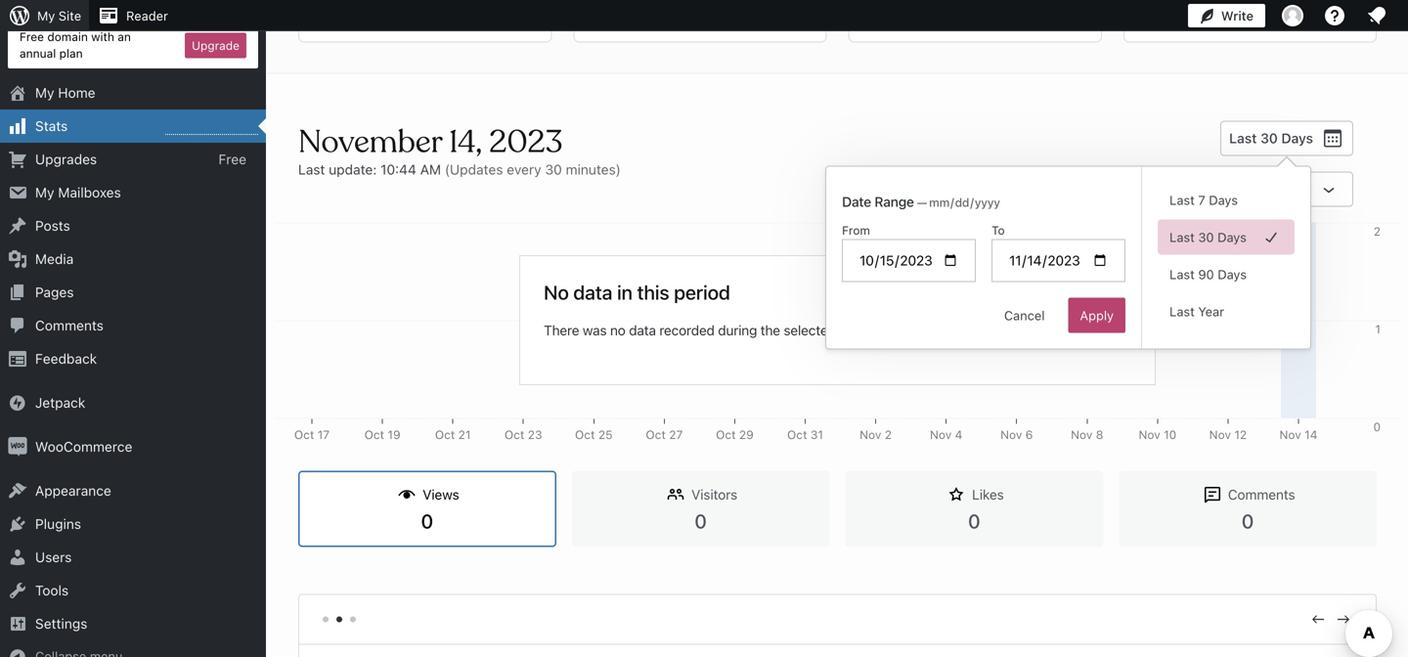 Task type: describe. For each thing, give the bounding box(es) containing it.
0 inside likes 0
[[969, 510, 981, 533]]

oct 25
[[575, 428, 613, 442]]

domain
[[47, 30, 88, 44]]

10
[[1164, 428, 1177, 442]]

last for last year button
[[1170, 304, 1195, 319]]

oct 31
[[788, 428, 824, 442]]

stats
[[35, 118, 68, 134]]

posts
[[35, 218, 70, 234]]

selecting
[[939, 322, 994, 339]]

comments 0
[[1229, 487, 1296, 533]]

17
[[318, 428, 330, 442]]

30 inside november 14, 2023 last update: 10:44 am (updates every 30 minutes)
[[545, 161, 562, 178]]

—
[[917, 196, 928, 209]]

different
[[1008, 322, 1060, 339]]

2023
[[489, 122, 563, 162]]

last year button
[[1159, 294, 1296, 329]]

plugins
[[35, 516, 81, 532]]

range
[[875, 194, 915, 210]]

appearance
[[35, 483, 111, 499]]

nov 4
[[930, 428, 963, 442]]

reader link
[[89, 0, 176, 31]]

nov for nov 4
[[930, 428, 952, 442]]

0 ( 0 %)
[[1179, 6, 1224, 22]]

cancel
[[1005, 308, 1045, 323]]

plugins link
[[0, 508, 266, 541]]

last for last 7 days button
[[1170, 193, 1195, 207]]

no
[[544, 281, 569, 304]]

27
[[669, 428, 683, 442]]

comments link
[[0, 309, 266, 343]]

november
[[298, 122, 442, 162]]

oct for oct 31
[[788, 428, 808, 442]]

next image
[[1336, 611, 1353, 628]]

visitors
[[692, 487, 738, 503]]

apply button
[[1069, 298, 1126, 333]]

likes
[[973, 487, 1005, 503]]

selected
[[784, 322, 836, 339]]

7
[[1199, 193, 1206, 207]]

home
[[58, 85, 95, 101]]

there was no data recorded during the selected time period. try selecting a different time range.
[[544, 322, 1132, 339]]

an
[[118, 30, 131, 44]]

likes 0
[[969, 487, 1005, 533]]

write link
[[1189, 0, 1266, 31]]

2 for 100,000 2 1 0
[[1374, 225, 1382, 238]]

oct 29
[[716, 428, 754, 442]]

last 90 days
[[1170, 267, 1248, 282]]

appearance link
[[0, 475, 266, 508]]

reader
[[126, 8, 168, 23]]

with
[[91, 30, 114, 44]]

views 0
[[421, 487, 459, 533]]

19
[[388, 428, 401, 442]]

nov for nov 12
[[1210, 428, 1232, 442]]

write
[[1222, 8, 1254, 23]]

oct for oct 21
[[435, 428, 455, 442]]

date range tooltip
[[816, 156, 1312, 350]]

annual plan
[[20, 46, 83, 60]]

my mailboxes
[[35, 185, 121, 201]]

jetpack link
[[0, 387, 266, 420]]

14
[[1305, 428, 1318, 442]]

nov for nov 2
[[860, 428, 882, 442]]

nov for nov 6
[[1001, 428, 1023, 442]]

oct for oct 27
[[646, 428, 666, 442]]

img image for woocommerce
[[8, 437, 27, 457]]

oct for oct 17
[[294, 428, 314, 442]]

recorded
[[660, 322, 715, 339]]

try
[[916, 322, 935, 339]]

free for free
[[219, 151, 247, 167]]

21
[[459, 428, 471, 442]]

100,000 for 100,000 2 1 0
[[1337, 225, 1382, 238]]

last 90 days button
[[1159, 257, 1296, 292]]

woocommerce link
[[0, 431, 266, 464]]

no data in this period
[[544, 281, 731, 304]]

comments for comments
[[35, 318, 104, 334]]

last up last 7 days button
[[1230, 130, 1258, 146]]

this
[[638, 281, 670, 304]]

12
[[1235, 428, 1248, 442]]

days for last 7 days button
[[1210, 193, 1239, 207]]

nov 6
[[1001, 428, 1034, 442]]

(
[[1190, 6, 1196, 22]]

8
[[1097, 428, 1104, 442]]

pages
[[35, 284, 74, 300]]

From date field
[[843, 239, 977, 282]]

my home
[[35, 85, 95, 101]]

upgrade button
[[185, 33, 247, 58]]

a
[[998, 322, 1005, 339]]

upgrade
[[192, 38, 240, 52]]

4
[[956, 428, 963, 442]]

30 inside date range tooltip
[[1199, 230, 1215, 245]]

oct for oct 25
[[575, 428, 595, 442]]

stats link
[[0, 110, 266, 143]]



Task type: locate. For each thing, give the bounding box(es) containing it.
media link
[[0, 243, 266, 276]]

oct left 21
[[435, 428, 455, 442]]

comments down 12
[[1229, 487, 1296, 503]]

1 horizontal spatial 2
[[1374, 225, 1382, 238]]

(updates
[[445, 161, 503, 178]]

30 right every
[[545, 161, 562, 178]]

free down highest hourly views 0 image on the left top
[[219, 151, 247, 167]]

7 oct from the left
[[716, 428, 736, 442]]

1 vertical spatial data
[[629, 322, 656, 339]]

nov for nov 10
[[1139, 428, 1161, 442]]

1 oct from the left
[[294, 428, 314, 442]]

3 nov from the left
[[1001, 428, 1023, 442]]

last year
[[1170, 304, 1225, 319]]

nov left 4
[[930, 428, 952, 442]]

0 inside visitors 0
[[695, 510, 707, 533]]

range.
[[1093, 322, 1132, 339]]

days up last 7 days button
[[1282, 130, 1314, 146]]

oct left 29
[[716, 428, 736, 442]]

views inside views 0
[[423, 487, 459, 503]]

feedback
[[35, 351, 97, 367]]

my profile image
[[1283, 5, 1304, 26]]

0 inside views 0
[[421, 510, 434, 533]]

days
[[1282, 130, 1314, 146], [1210, 193, 1239, 207], [1218, 230, 1247, 245], [1218, 267, 1248, 282]]

0 vertical spatial last 30 days
[[1230, 130, 1314, 146]]

100,000 2 1 0
[[1337, 225, 1382, 434]]

nov 10
[[1139, 428, 1177, 442]]

every
[[507, 161, 542, 178]]

free
[[20, 30, 44, 44], [219, 151, 247, 167]]

my site link
[[0, 0, 89, 31]]

comments up feedback
[[35, 318, 104, 334]]

img image inside woocommerce link
[[8, 437, 27, 457]]

no
[[611, 322, 626, 339]]

5 oct from the left
[[575, 428, 595, 442]]

nov 8
[[1072, 428, 1104, 442]]

0 horizontal spatial 2
[[885, 428, 892, 442]]

oct left 19
[[365, 428, 385, 442]]

2 for nov 2
[[885, 428, 892, 442]]

oct for oct 23
[[505, 428, 525, 442]]

0 vertical spatial views
[[951, 180, 988, 196]]

1 vertical spatial comments
[[1229, 487, 1296, 503]]

5 nov from the left
[[1139, 428, 1161, 442]]

None date field
[[928, 193, 1031, 212]]

oct 23
[[505, 428, 543, 442]]

nov left 12
[[1210, 428, 1232, 442]]

last for last 30 days button to the bottom
[[1170, 230, 1195, 245]]

time left the range.
[[1063, 322, 1090, 339]]

last left 90 at top right
[[1170, 267, 1195, 282]]

nov
[[860, 428, 882, 442], [930, 428, 952, 442], [1001, 428, 1023, 442], [1072, 428, 1093, 442], [1139, 428, 1161, 442], [1210, 428, 1232, 442], [1280, 428, 1302, 442]]

my left 'site'
[[37, 8, 55, 23]]

2 100,000 from the top
[[1337, 428, 1382, 442]]

view b0bth3builder2k23.wordpress.com image
[[47, 0, 266, 4]]

2 horizontal spatial 30
[[1261, 130, 1279, 146]]

0 inside comments 0
[[1243, 510, 1255, 533]]

0 vertical spatial last 30 days button
[[1221, 121, 1354, 156]]

oct left 25
[[575, 428, 595, 442]]

users link
[[0, 541, 266, 574]]

my home link
[[0, 76, 266, 110]]

november 14, 2023 last update: 10:44 am (updates every 30 minutes)
[[298, 122, 621, 178]]

jetpack
[[35, 395, 85, 411]]

0 vertical spatial comments
[[35, 318, 104, 334]]

tools
[[35, 583, 69, 599]]

last left the 7
[[1170, 193, 1195, 207]]

oct left 31
[[788, 428, 808, 442]]

last inside november 14, 2023 last update: 10:44 am (updates every 30 minutes)
[[298, 161, 325, 178]]

comments for comments 0
[[1229, 487, 1296, 503]]

nov for nov 8
[[1072, 428, 1093, 442]]

last left 'year'
[[1170, 304, 1195, 319]]

settings
[[35, 616, 87, 632]]

0 horizontal spatial data
[[574, 281, 613, 304]]

4 oct from the left
[[505, 428, 525, 442]]

1 horizontal spatial 30
[[1199, 230, 1215, 245]]

6 nov from the left
[[1210, 428, 1232, 442]]

14,
[[449, 122, 482, 162]]

last 7 days
[[1170, 193, 1239, 207]]

30 up last 7 days button
[[1261, 130, 1279, 146]]

1 nov from the left
[[860, 428, 882, 442]]

2 vertical spatial my
[[35, 185, 54, 201]]

last 7 days button
[[1159, 182, 1296, 218]]

4 nov from the left
[[1072, 428, 1093, 442]]

oct
[[294, 428, 314, 442], [365, 428, 385, 442], [435, 428, 455, 442], [505, 428, 525, 442], [575, 428, 595, 442], [646, 428, 666, 442], [716, 428, 736, 442], [788, 428, 808, 442]]

1 vertical spatial last 30 days button
[[1159, 220, 1296, 255]]

To date field
[[992, 239, 1126, 282]]

0 inside the 100,000 2 1 0
[[1374, 420, 1382, 434]]

minutes)
[[566, 161, 621, 178]]

views for views 0
[[423, 487, 459, 503]]

media
[[35, 251, 74, 267]]

update:
[[329, 161, 377, 178]]

pager controls element
[[299, 595, 1377, 645]]

0 horizontal spatial views
[[423, 487, 459, 503]]

feedback link
[[0, 343, 266, 376]]

comments
[[35, 318, 104, 334], [1229, 487, 1296, 503]]

None checkbox
[[1011, 180, 1031, 199]]

1 horizontal spatial data
[[629, 322, 656, 339]]

to
[[992, 224, 1005, 237]]

settings link
[[0, 608, 266, 641]]

data left in at the left of page
[[574, 281, 613, 304]]

last 30 days button up last 7 days button
[[1221, 121, 1354, 156]]

oct for oct 19
[[365, 428, 385, 442]]

views right the —
[[951, 180, 988, 196]]

1 img image from the top
[[8, 393, 27, 413]]

img image for jetpack
[[8, 393, 27, 413]]

nov for nov 14
[[1280, 428, 1302, 442]]

previous image
[[1310, 611, 1328, 628]]

highest hourly views 0 image
[[165, 122, 258, 135]]

6
[[1026, 428, 1034, 442]]

in
[[617, 281, 633, 304]]

period
[[674, 281, 731, 304]]

last 30 days inside date range tooltip
[[1170, 230, 1247, 245]]

0 horizontal spatial comments
[[35, 318, 104, 334]]

30 up 90 at top right
[[1199, 230, 1215, 245]]

nov 12
[[1210, 428, 1248, 442]]

time left the period.
[[840, 322, 866, 339]]

data right no
[[629, 322, 656, 339]]

1 horizontal spatial views
[[951, 180, 988, 196]]

days right 90 at top right
[[1218, 267, 1248, 282]]

1 vertical spatial 100,000
[[1337, 428, 1382, 442]]

cancel button
[[993, 298, 1057, 333]]

my left the home
[[35, 85, 54, 101]]

img image left jetpack
[[8, 393, 27, 413]]

my for my site
[[37, 8, 55, 23]]

last
[[1230, 130, 1258, 146], [298, 161, 325, 178], [1170, 193, 1195, 207], [1170, 230, 1195, 245], [1170, 267, 1195, 282], [1170, 304, 1195, 319]]

free domain with an annual plan
[[20, 30, 131, 60]]

0 vertical spatial free
[[20, 30, 44, 44]]

1 vertical spatial 2
[[885, 428, 892, 442]]

2 inside the 100,000 2 1 0
[[1374, 225, 1382, 238]]

oct for oct 29
[[716, 428, 736, 442]]

1 horizontal spatial free
[[219, 151, 247, 167]]

2 vertical spatial 30
[[1199, 230, 1215, 245]]

days for last 90 days button on the right of the page
[[1218, 267, 1248, 282]]

30
[[1261, 130, 1279, 146], [545, 161, 562, 178], [1199, 230, 1215, 245]]

90
[[1199, 267, 1215, 282]]

0 vertical spatial 2
[[1374, 225, 1382, 238]]

1
[[1376, 322, 1382, 336]]

img image left woocommerce
[[8, 437, 27, 457]]

3 oct from the left
[[435, 428, 455, 442]]

0 horizontal spatial 30
[[545, 161, 562, 178]]

pages link
[[0, 276, 266, 309]]

last for last 90 days button on the right of the page
[[1170, 267, 1195, 282]]

0 vertical spatial data
[[574, 281, 613, 304]]

1 horizontal spatial comments
[[1229, 487, 1296, 503]]

site
[[59, 8, 81, 23]]

days right the 7
[[1210, 193, 1239, 207]]

31
[[811, 428, 824, 442]]

1 vertical spatial img image
[[8, 437, 27, 457]]

1 horizontal spatial time
[[1063, 322, 1090, 339]]

last down last 7 days
[[1170, 230, 1195, 245]]

nov left 10
[[1139, 428, 1161, 442]]

last 30 days up last 7 days button
[[1230, 130, 1314, 146]]

1 vertical spatial my
[[35, 85, 54, 101]]

my up "posts"
[[35, 185, 54, 201]]

2
[[1374, 225, 1382, 238], [885, 428, 892, 442]]

0 vertical spatial my
[[37, 8, 55, 23]]

last 30 days up last 90 days
[[1170, 230, 1247, 245]]

nov left the 14
[[1280, 428, 1302, 442]]

my for my mailboxes
[[35, 185, 54, 201]]

6 oct from the left
[[646, 428, 666, 442]]

1 vertical spatial views
[[423, 487, 459, 503]]

my for my home
[[35, 85, 54, 101]]

nov 2
[[860, 428, 892, 442]]

am
[[420, 161, 441, 178]]

nov left 8
[[1072, 428, 1093, 442]]

tools link
[[0, 574, 266, 608]]

7 nov from the left
[[1280, 428, 1302, 442]]

1 time from the left
[[840, 322, 866, 339]]

oct 21
[[435, 428, 471, 442]]

img image inside jetpack link
[[8, 393, 27, 413]]

0 vertical spatial 30
[[1261, 130, 1279, 146]]

1 vertical spatial last 30 days
[[1170, 230, 1247, 245]]

last 30 days button up last 90 days button on the right of the page
[[1159, 220, 1296, 255]]

manage your notifications image
[[1366, 4, 1389, 27]]

views down oct 21
[[423, 487, 459, 503]]

0 horizontal spatial time
[[840, 322, 866, 339]]

29
[[740, 428, 754, 442]]

0
[[1179, 6, 1188, 22], [1196, 6, 1205, 22], [1374, 420, 1382, 434], [421, 510, 434, 533], [695, 510, 707, 533], [969, 510, 981, 533], [1243, 510, 1255, 533]]

upgrades
[[35, 151, 97, 167]]

was
[[583, 322, 607, 339]]

my mailboxes link
[[0, 176, 266, 209]]

nov right 31
[[860, 428, 882, 442]]

oct left 27
[[646, 428, 666, 442]]

free inside free domain with an annual plan
[[20, 30, 44, 44]]

woocommerce
[[35, 439, 132, 455]]

last left update:
[[298, 161, 325, 178]]

year
[[1199, 304, 1225, 319]]

25
[[599, 428, 613, 442]]

100,000 for 100,000
[[1337, 428, 1382, 442]]

1 vertical spatial free
[[219, 151, 247, 167]]

1 100,000 from the top
[[1337, 225, 1382, 238]]

nov left "6"
[[1001, 428, 1023, 442]]

%)
[[1205, 6, 1224, 22]]

2 img image from the top
[[8, 437, 27, 457]]

data
[[574, 281, 613, 304], [629, 322, 656, 339]]

views for views
[[951, 180, 988, 196]]

my inside "link"
[[35, 185, 54, 201]]

2 oct from the left
[[365, 428, 385, 442]]

8 oct from the left
[[788, 428, 808, 442]]

0 vertical spatial 100,000
[[1337, 225, 1382, 238]]

oct left 17
[[294, 428, 314, 442]]

days for last 30 days button to the bottom
[[1218, 230, 1247, 245]]

period.
[[870, 322, 913, 339]]

free for free domain with an annual plan
[[20, 30, 44, 44]]

my
[[37, 8, 55, 23], [35, 85, 54, 101], [35, 185, 54, 201]]

2 nov from the left
[[930, 428, 952, 442]]

oct left 23
[[505, 428, 525, 442]]

1 vertical spatial 30
[[545, 161, 562, 178]]

0 horizontal spatial free
[[20, 30, 44, 44]]

0 vertical spatial img image
[[8, 393, 27, 413]]

img image
[[8, 393, 27, 413], [8, 437, 27, 457]]

date range —
[[843, 194, 928, 210]]

during
[[718, 322, 757, 339]]

2 time from the left
[[1063, 322, 1090, 339]]

help image
[[1324, 4, 1347, 27]]

free up annual plan
[[20, 30, 44, 44]]

days up last 90 days button on the right of the page
[[1218, 230, 1247, 245]]

oct 27
[[646, 428, 683, 442]]



Task type: vqa. For each thing, say whether or not it's contained in the screenshot.
main content
no



